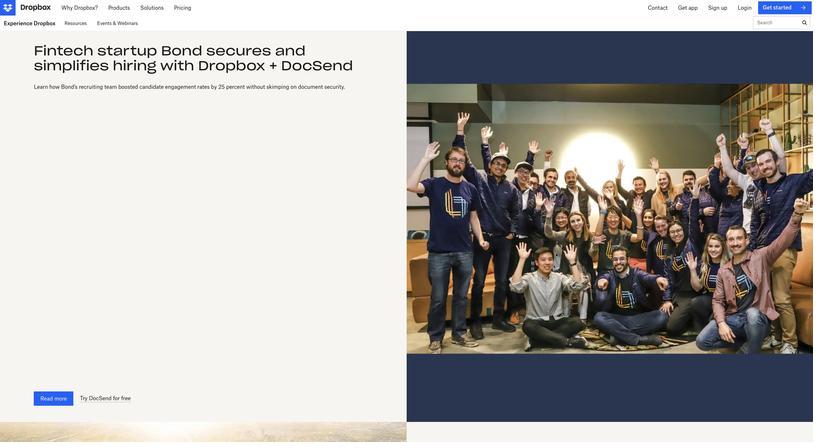 Task type: describe. For each thing, give the bounding box(es) containing it.
fintech startup bond secures and simplifies hiring with dropbox + docsend
[[34, 43, 353, 74]]

products
[[106, 5, 128, 11]]

25
[[218, 84, 225, 90]]

startup
[[97, 43, 157, 59]]

security.
[[324, 84, 345, 90]]

resources link
[[65, 16, 87, 31]]

started
[[779, 5, 797, 11]]

events
[[97, 20, 112, 26]]

skimping
[[267, 84, 289, 90]]

dropbox inside fintech startup bond secures and simplifies hiring with dropbox + docsend
[[198, 58, 265, 74]]

events & webinars
[[97, 20, 138, 26]]

experience dropbox
[[4, 20, 55, 26]]

more
[[54, 396, 67, 403]]

learn
[[34, 84, 48, 90]]

try docsend for free link
[[80, 395, 131, 403]]

read
[[40, 396, 53, 403]]

solutions button
[[133, 0, 167, 16]]

docsend inside fintech startup bond secures and simplifies hiring with dropbox + docsend
[[281, 58, 353, 74]]

without
[[246, 84, 265, 90]]

experience dropbox link
[[0, 16, 59, 31]]

sign
[[740, 5, 751, 11]]

with
[[160, 58, 194, 74]]

0 horizontal spatial docsend
[[89, 396, 112, 402]]

boosted
[[118, 84, 138, 90]]

engagement
[[165, 84, 196, 90]]

products button
[[101, 0, 133, 16]]

read more
[[40, 396, 67, 403]]

search image
[[803, 20, 807, 25]]

candidate
[[140, 84, 164, 90]]

why
[[59, 5, 71, 11]]

pricing link
[[167, 0, 195, 16]]

sign in
[[740, 5, 757, 11]]

team
[[104, 84, 117, 90]]

secures
[[206, 43, 271, 59]]

get started link
[[764, 1, 812, 14]]

get for get app
[[709, 5, 719, 11]]

dropbox?
[[72, 5, 96, 11]]

free
[[121, 396, 131, 402]]

webinars
[[117, 20, 138, 26]]



Task type: locate. For each thing, give the bounding box(es) containing it.
&
[[113, 20, 116, 26]]

get left started
[[769, 5, 778, 11]]

learn how bond's recruiting team boosted candidate engagement rates by 25 percent without skimping on document security.
[[34, 84, 345, 90]]

2 get from the left
[[769, 5, 778, 11]]

contact
[[679, 5, 699, 11]]

in
[[752, 5, 757, 11]]

1 horizontal spatial get
[[769, 5, 778, 11]]

sign in link
[[740, 1, 757, 14]]

fintech
[[34, 43, 93, 59]]

document
[[298, 84, 323, 90]]

recruiting
[[79, 84, 103, 90]]

events & webinars link
[[97, 16, 138, 31]]

solutions
[[138, 5, 162, 11]]

docsend up 'document'
[[281, 58, 353, 74]]

experience
[[4, 20, 32, 26]]

contact button
[[674, 0, 704, 16]]

aerial view of skyscrapers and growth in city center image
[[0, 423, 407, 443]]

bond's
[[61, 84, 78, 90]]

resources
[[65, 20, 87, 26]]

on
[[291, 84, 297, 90]]

get started
[[769, 5, 797, 11]]

for
[[113, 396, 120, 402]]

1 get from the left
[[709, 5, 719, 11]]

why dropbox?
[[59, 5, 96, 11]]

by
[[211, 84, 217, 90]]

get inside 'button'
[[709, 5, 719, 11]]

try docsend for free
[[80, 396, 131, 402]]

simplifies
[[34, 58, 109, 74]]

get
[[709, 5, 719, 11], [769, 5, 778, 11]]

search
[[757, 20, 773, 25]]

percent
[[226, 84, 245, 90]]

1 horizontal spatial dropbox
[[198, 58, 265, 74]]

None search field
[[754, 17, 800, 32]]

dropbox up the percent
[[198, 58, 265, 74]]

read more link
[[34, 392, 73, 406]]

and
[[275, 43, 306, 59]]

try
[[80, 396, 88, 402]]

1 vertical spatial dropbox
[[198, 58, 265, 74]]

1 vertical spatial docsend
[[89, 396, 112, 402]]

dropbox
[[34, 20, 55, 26], [198, 58, 265, 74]]

bond
[[161, 43, 202, 59]]

0 vertical spatial dropbox
[[34, 20, 55, 26]]

get app
[[709, 5, 729, 11]]

pricing
[[172, 5, 189, 11]]

1 horizontal spatial docsend
[[281, 58, 353, 74]]

+
[[269, 58, 277, 74]]

app
[[720, 5, 729, 11]]

how
[[49, 84, 60, 90]]

get for get started
[[769, 5, 778, 11]]

group photo of bond recruiting team celebrating increased engagement image
[[407, 16, 813, 423]]

0 horizontal spatial get
[[709, 5, 719, 11]]

why dropbox? button
[[54, 0, 101, 16]]

hiring
[[113, 58, 156, 74]]

dropbox right experience
[[34, 20, 55, 26]]

docsend
[[281, 58, 353, 74], [89, 396, 112, 402]]

0 horizontal spatial dropbox
[[34, 20, 55, 26]]

rates
[[197, 84, 210, 90]]

get left 'app'
[[709, 5, 719, 11]]

docsend left for
[[89, 396, 112, 402]]

0 vertical spatial docsend
[[281, 58, 353, 74]]

get app button
[[704, 0, 734, 16]]



Task type: vqa. For each thing, say whether or not it's contained in the screenshot.
+
yes



